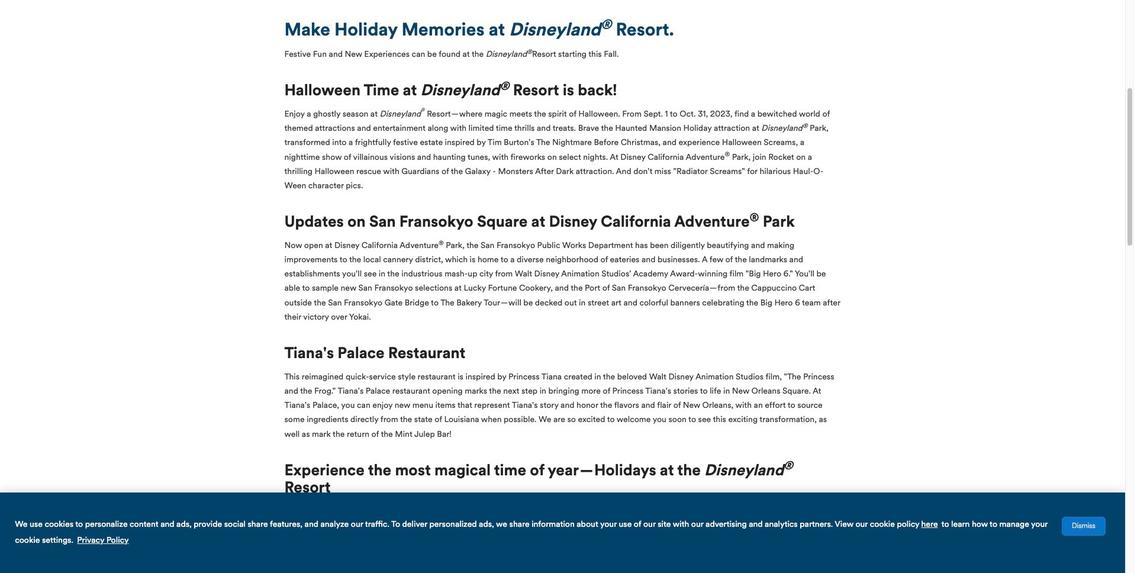 Task type: vqa. For each thing, say whether or not it's contained in the screenshot.
cookieconsent dialog
yes



Task type: locate. For each thing, give the bounding box(es) containing it.
cookieconsent dialog
[[0, 492, 1125, 573]]



